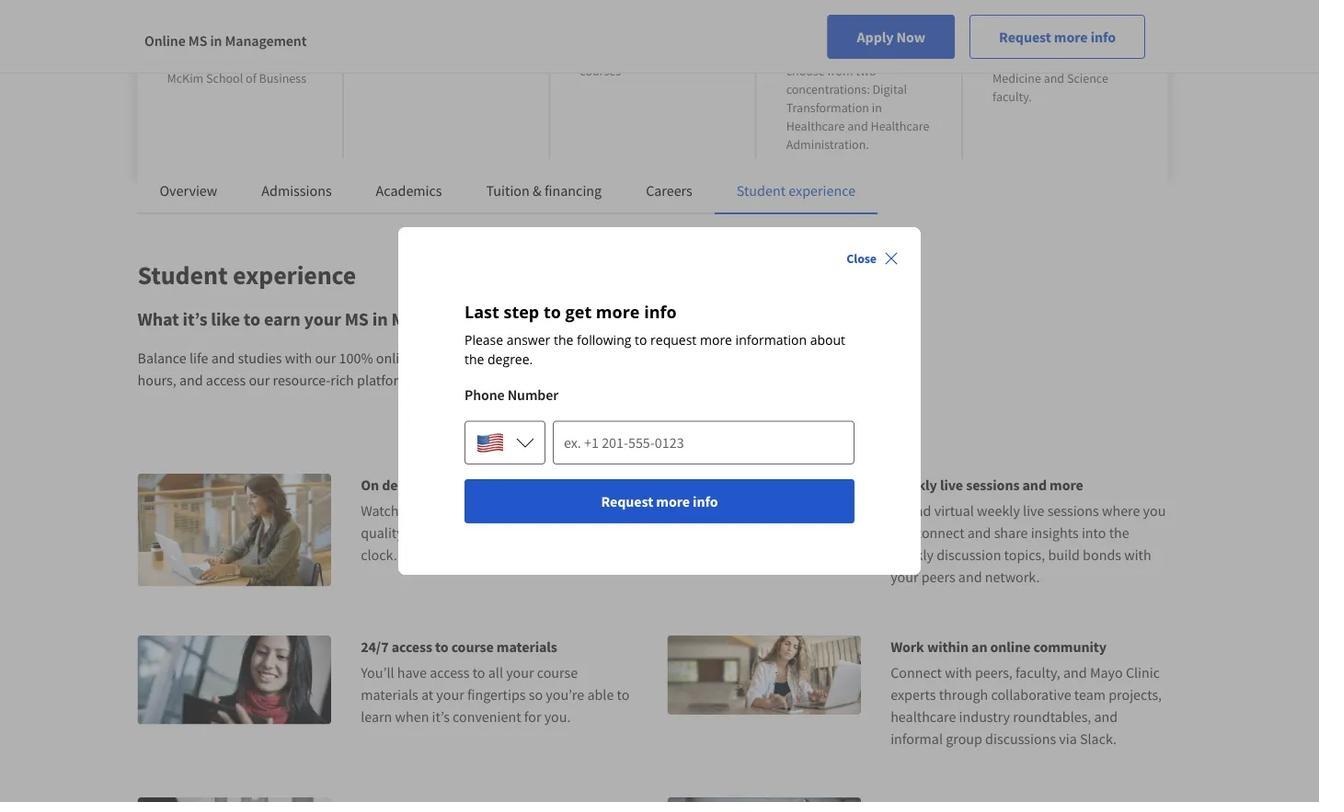 Task type: locate. For each thing, give the bounding box(es) containing it.
1 vertical spatial student experience
[[138, 259, 356, 291]]

to right 24/7
[[435, 638, 449, 656]]

and up slack.
[[1095, 708, 1119, 726]]

[featured image] a team in a meeting discussing organizational plans image
[[668, 474, 862, 562]]

about
[[811, 331, 846, 349]]

0 horizontal spatial request more info
[[602, 492, 718, 511]]

ms inside "the ms in management degree offers true flexibility and the option to choose from two concentrations: digital transformation in healthcare and healthcare administration."
[[810, 7, 826, 24]]

ms for the
[[810, 7, 826, 24]]

2 vertical spatial ms
[[345, 308, 369, 331]]

and
[[1058, 33, 1079, 50], [627, 44, 648, 61], [839, 44, 859, 61], [1044, 70, 1065, 87], [848, 118, 869, 134], [211, 349, 235, 367], [179, 371, 203, 389], [1023, 476, 1047, 494], [968, 524, 992, 542], [959, 568, 983, 586], [1064, 664, 1088, 682], [1095, 708, 1119, 726]]

with right bonds
[[1125, 546, 1152, 564]]

and up insights
[[1023, 476, 1047, 494]]

access down life
[[206, 371, 246, 389]]

0 horizontal spatial from
[[554, 308, 593, 331]]

request more info button
[[970, 15, 1146, 59], [465, 480, 855, 524]]

live up phone number
[[510, 349, 532, 367]]

in down digital
[[872, 99, 883, 116]]

ms
[[810, 7, 826, 24], [189, 31, 207, 50], [345, 308, 369, 331]]

live up insights
[[1024, 502, 1045, 520]]

you inside weekly live sessions and more attend virtual weekly live sessions where you will connect and share insights into the weekly discussion topics,  build bonds with your peers and network.
[[1144, 502, 1167, 520]]

from
[[828, 63, 854, 79], [554, 308, 593, 331]]

1 horizontal spatial experience
[[789, 181, 856, 200]]

with up medicine
[[993, 52, 1017, 68]]

info up the request
[[644, 301, 677, 323]]

1 horizontal spatial course
[[537, 664, 578, 682]]

0 vertical spatial courses
[[596, 7, 637, 24]]

request
[[1000, 28, 1052, 46], [602, 492, 654, 511]]

2 horizontal spatial live
[[1024, 502, 1045, 520]]

financing
[[545, 181, 602, 200]]

courses down 10
[[580, 63, 621, 79]]

1 vertical spatial attend
[[891, 502, 932, 520]]

student right "careers"
[[737, 181, 786, 200]]

0 vertical spatial lectures
[[438, 476, 489, 494]]

and down offers
[[839, 44, 859, 61]]

more left 'faculty'
[[700, 331, 733, 349]]

1 horizontal spatial ms
[[345, 308, 369, 331]]

lectures up class
[[438, 476, 489, 494]]

during
[[643, 349, 684, 367]]

with
[[993, 52, 1017, 68], [285, 349, 312, 367], [1125, 546, 1152, 564], [945, 664, 973, 682]]

1 vertical spatial experience
[[233, 259, 356, 291]]

will
[[891, 524, 913, 542]]

2 healthcare from the left
[[871, 118, 930, 134]]

0 horizontal spatial healthcare
[[787, 118, 845, 134]]

through
[[533, 502, 583, 520], [939, 686, 989, 704]]

student experience up the like
[[138, 259, 356, 291]]

through inside on demand lectures watch weekly class lectures through high- quality videos available to you around the clock.
[[533, 502, 583, 520]]

info up college
[[1091, 28, 1116, 46]]

the down high-
[[597, 524, 617, 542]]

connect
[[891, 664, 942, 682]]

have
[[397, 664, 427, 682]]

connect
[[916, 524, 965, 542]]

materials up the all
[[497, 638, 558, 656]]

sessions up insights
[[1048, 502, 1100, 520]]

the
[[862, 44, 880, 61], [554, 331, 574, 349], [465, 351, 484, 368], [597, 524, 617, 542], [1110, 524, 1130, 542]]

request inside 🇺🇸 dialog
[[602, 492, 654, 511]]

northeastern up d'amore-
[[225, 33, 297, 50]]

last step to get more info please answer the following to request more information about the degree.
[[465, 301, 846, 368]]

our up rich
[[315, 349, 336, 367]]

available
[[450, 524, 505, 542]]

of right college
[[1126, 52, 1137, 68]]

by
[[210, 33, 223, 50]]

1 horizontal spatial attend
[[891, 502, 932, 520]]

online up peers,
[[991, 638, 1031, 656]]

your right earn in the left of the page
[[304, 308, 341, 331]]

careers
[[646, 181, 693, 200]]

your left peers
[[891, 568, 919, 586]]

request more info button down phone number telephone field
[[465, 480, 855, 524]]

offered
[[167, 33, 207, 50]]

interact left during
[[593, 349, 640, 367]]

0 horizontal spatial ms
[[189, 31, 207, 50]]

live inside balance life and studies with our 100% online format. attend live sessions, interact during regular faculty office hours, and access our resource-rich platform anytime.
[[510, 349, 532, 367]]

of down d'amore-
[[246, 70, 257, 87]]

through up industry
[[939, 686, 989, 704]]

management for the ms in management degree offers true flexibility and the option to choose from two concentrations: digital transformation in healthcare and healthcare administration.
[[841, 7, 912, 24]]

faculty
[[733, 349, 775, 367]]

it's left the like
[[183, 308, 208, 331]]

request more info button up science
[[970, 15, 1146, 59]]

with inside mayo clinic collaboration collaborate and interact with mayo clinic college of medicine and science faculty.
[[993, 52, 1017, 68]]

1 vertical spatial ms
[[189, 31, 207, 50]]

earn
[[264, 308, 301, 331]]

weekly
[[402, 502, 445, 520], [978, 502, 1021, 520], [891, 546, 934, 564]]

2 vertical spatial info
[[693, 492, 718, 511]]

1 vertical spatial from
[[554, 308, 593, 331]]

management up format.
[[392, 308, 497, 331]]

0 vertical spatial mayo
[[993, 0, 1035, 5]]

materials
[[497, 638, 558, 656], [361, 686, 419, 704]]

ms up 100%
[[345, 308, 369, 331]]

our
[[315, 349, 336, 367], [249, 371, 270, 389]]

0 vertical spatial our
[[315, 349, 336, 367]]

courses
[[596, 7, 637, 24], [580, 63, 621, 79]]

0 vertical spatial of
[[1126, 52, 1137, 68]]

and up discussion
[[968, 524, 992, 542]]

online up platform
[[376, 349, 415, 367]]

mckim
[[167, 70, 204, 87]]

northeastern up the request
[[597, 308, 704, 331]]

last
[[465, 301, 500, 323]]

from up the concentrations: at the right of page
[[828, 63, 854, 79]]

0 horizontal spatial through
[[533, 502, 583, 520]]

0 vertical spatial courses,
[[580, 26, 625, 42]]

attend up will
[[891, 502, 932, 520]]

0 vertical spatial materials
[[497, 638, 558, 656]]

1 horizontal spatial management
[[392, 308, 497, 331]]

close
[[847, 250, 877, 267]]

0 horizontal spatial student experience
[[138, 259, 356, 291]]

you right where
[[1144, 502, 1167, 520]]

you
[[1144, 502, 1167, 520], [524, 524, 547, 542]]

0 horizontal spatial live
[[510, 349, 532, 367]]

courses right 10
[[596, 7, 637, 24]]

1 vertical spatial courses
[[580, 63, 621, 79]]

you left around at the bottom left
[[524, 524, 547, 542]]

2 vertical spatial online
[[991, 638, 1031, 656]]

the inside "the ms in management degree offers true flexibility and the option to choose from two concentrations: digital transformation in healthcare and healthcare administration."
[[862, 44, 880, 61]]

via
[[1060, 730, 1078, 748]]

1 vertical spatial request
[[602, 492, 654, 511]]

please
[[465, 331, 504, 349]]

1 vertical spatial request more info button
[[465, 480, 855, 524]]

1 horizontal spatial student experience
[[737, 181, 856, 200]]

true
[[859, 26, 882, 42]]

interact
[[1082, 33, 1123, 50], [593, 349, 640, 367]]

it's
[[183, 308, 208, 331], [432, 708, 450, 726]]

watch
[[361, 502, 399, 520]]

🇺🇸 dialog
[[399, 227, 921, 575]]

with inside balance life and studies with our 100% online format. attend live sessions, interact during regular faculty office hours, and access our resource-rich platform anytime.
[[285, 349, 312, 367]]

10 courses total: 4  core courses, 4 concentration courses,  and 2 elective courses
[[580, 7, 711, 79]]

0 vertical spatial ms
[[810, 7, 826, 24]]

number
[[508, 386, 559, 404]]

course up you're
[[537, 664, 578, 682]]

1 horizontal spatial of
[[1126, 52, 1137, 68]]

1 horizontal spatial live
[[941, 476, 964, 494]]

healthcare up administration. on the right top of the page
[[787, 118, 845, 134]]

you inside on demand lectures watch weekly class lectures through high- quality videos available to you around the clock.
[[524, 524, 547, 542]]

business
[[259, 70, 307, 87]]

projects,
[[1109, 686, 1163, 704]]

0 vertical spatial northeastern
[[225, 33, 297, 50]]

1 vertical spatial northeastern
[[597, 308, 704, 331]]

1 vertical spatial online
[[376, 349, 415, 367]]

100%
[[339, 349, 373, 367]]

0 horizontal spatial it's
[[183, 308, 208, 331]]

healthcare
[[891, 708, 957, 726]]

1 horizontal spatial info
[[693, 492, 718, 511]]

overview link
[[160, 181, 218, 200]]

and down community
[[1064, 664, 1088, 682]]

0 horizontal spatial request
[[602, 492, 654, 511]]

student experience down administration. on the right top of the page
[[737, 181, 856, 200]]

total:
[[639, 7, 667, 24]]

0 vertical spatial access
[[206, 371, 246, 389]]

balance life and studies with our 100% online format. attend live sessions, interact during regular faculty office hours, and access our resource-rich platform anytime.
[[138, 349, 812, 389]]

0 vertical spatial through
[[533, 502, 583, 520]]

college
[[1083, 52, 1123, 68]]

and left "2"
[[627, 44, 648, 61]]

to left get on the top
[[544, 301, 561, 323]]

access up at
[[430, 664, 470, 682]]

more up insights
[[1050, 476, 1084, 494]]

0 vertical spatial from
[[828, 63, 854, 79]]

info inside last step to get more info please answer the following to request more information about the degree.
[[644, 301, 677, 323]]

through inside the work within an online community connect with peers, faculty, and mayo clinic experts through collaborative team projects, healthcare industry roundtables, and informal group discussions via slack.
[[939, 686, 989, 704]]

2 horizontal spatial management
[[841, 7, 912, 24]]

attend
[[466, 349, 507, 367], [891, 502, 932, 520]]

healthcare
[[787, 118, 845, 134], [871, 118, 930, 134]]

0 horizontal spatial interact
[[593, 349, 640, 367]]

clinic up collaboration on the right
[[1039, 0, 1082, 5]]

group
[[946, 730, 983, 748]]

faculty,
[[1016, 664, 1061, 682]]

lectures up available
[[481, 502, 530, 520]]

0 vertical spatial experience
[[789, 181, 856, 200]]

1 vertical spatial of
[[246, 70, 257, 87]]

0 horizontal spatial you
[[524, 524, 547, 542]]

management for online ms in management
[[225, 31, 307, 50]]

to right available
[[508, 524, 521, 542]]

0 vertical spatial request more info
[[1000, 28, 1116, 46]]

the down where
[[1110, 524, 1130, 542]]

1 vertical spatial management
[[225, 31, 307, 50]]

you're
[[546, 686, 585, 704]]

student up what at the top
[[138, 259, 228, 291]]

info down phone number telephone field
[[693, 492, 718, 511]]

sessions up virtual on the right bottom of the page
[[967, 476, 1020, 494]]

1 horizontal spatial 4
[[670, 7, 676, 24]]

1 vertical spatial it's
[[432, 708, 450, 726]]

0 horizontal spatial our
[[249, 371, 270, 389]]

1 vertical spatial request more info
[[602, 492, 718, 511]]

1 horizontal spatial our
[[315, 349, 336, 367]]

following
[[577, 331, 632, 349]]

0 horizontal spatial sessions
[[967, 476, 1020, 494]]

materials down you'll
[[361, 686, 419, 704]]

weekly up share
[[978, 502, 1021, 520]]

the
[[787, 7, 807, 24]]

from up following
[[554, 308, 593, 331]]

0 vertical spatial info
[[1091, 28, 1116, 46]]

the down please in the left of the page
[[465, 351, 484, 368]]

1 horizontal spatial interact
[[1082, 33, 1123, 50]]

ms right "the"
[[810, 7, 826, 24]]

request for request more info button to the top
[[1000, 28, 1052, 46]]

0 vertical spatial management
[[841, 7, 912, 24]]

1 vertical spatial info
[[644, 301, 677, 323]]

experience up earn in the left of the page
[[233, 259, 356, 291]]

0 vertical spatial attend
[[466, 349, 507, 367]]

slack.
[[1081, 730, 1117, 748]]

more down phone number telephone field
[[657, 492, 690, 511]]

through up around at the bottom left
[[533, 502, 583, 520]]

0 horizontal spatial online
[[376, 349, 415, 367]]

2 vertical spatial access
[[430, 664, 470, 682]]

with inside the work within an online community connect with peers, faculty, and mayo clinic experts through collaborative team projects, healthcare industry roundtables, and informal group discussions via slack.
[[945, 664, 973, 682]]

online up answer
[[500, 308, 551, 331]]

collaborative
[[992, 686, 1072, 704]]

weekly up videos
[[402, 502, 445, 520]]

mayo
[[993, 0, 1035, 5], [1020, 52, 1048, 68], [1091, 664, 1124, 682]]

1 vertical spatial interact
[[593, 349, 640, 367]]

format.
[[418, 349, 463, 367]]

0 vertical spatial online
[[500, 308, 551, 331]]

request more info inside 🇺🇸 dialog
[[602, 492, 718, 511]]

1 vertical spatial student
[[138, 259, 228, 291]]

it's down at
[[432, 708, 450, 726]]

1 horizontal spatial healthcare
[[871, 118, 930, 134]]

mayo down collaborate
[[1020, 52, 1048, 68]]

attend inside weekly live sessions and more attend virtual weekly live sessions where you will connect and share insights into the weekly discussion topics,  build bonds with your peers and network.
[[891, 502, 932, 520]]

2 vertical spatial management
[[392, 308, 497, 331]]

0 vertical spatial student
[[737, 181, 786, 200]]

science
[[1068, 70, 1109, 87]]

1 horizontal spatial it's
[[432, 708, 450, 726]]

1 vertical spatial lectures
[[481, 502, 530, 520]]

Phone Number telephone field
[[553, 421, 855, 465]]

0 vertical spatial interact
[[1082, 33, 1123, 50]]

1 horizontal spatial through
[[939, 686, 989, 704]]

get
[[566, 301, 592, 323]]

management up d'amore-
[[225, 31, 307, 50]]

0 horizontal spatial management
[[225, 31, 307, 50]]

community
[[1034, 638, 1107, 656]]

weekly down will
[[891, 546, 934, 564]]

1 vertical spatial our
[[249, 371, 270, 389]]

2 vertical spatial mayo
[[1091, 664, 1124, 682]]

1 horizontal spatial northeastern
[[597, 308, 704, 331]]

clinic up 'projects,'
[[1126, 664, 1161, 682]]

in
[[828, 7, 839, 24], [210, 31, 222, 50], [872, 99, 883, 116], [373, 308, 388, 331]]

administration.
[[787, 136, 870, 153]]

to left the all
[[473, 664, 486, 682]]

attend inside balance life and studies with our 100% online format. attend live sessions, interact during regular faculty office hours, and access our resource-rich platform anytime.
[[466, 349, 507, 367]]

management up true
[[841, 7, 912, 24]]

0 vertical spatial live
[[510, 349, 532, 367]]

the ms in management degree offers true flexibility and the option to choose from two concentrations: digital transformation in healthcare and healthcare administration.
[[787, 7, 931, 153]]

academics link
[[376, 181, 442, 200]]

ms left by
[[189, 31, 207, 50]]

online inside the work within an online community connect with peers, faculty, and mayo clinic experts through collaborative team projects, healthcare industry roundtables, and informal group discussions via slack.
[[991, 638, 1031, 656]]

course up the all
[[452, 638, 494, 656]]

with up resource-
[[285, 349, 312, 367]]

0 horizontal spatial course
[[452, 638, 494, 656]]

you.
[[545, 708, 571, 726]]

university's
[[167, 52, 230, 68]]

option
[[882, 44, 918, 61]]

0 vertical spatial it's
[[183, 308, 208, 331]]

weekly live sessions and more attend virtual weekly live sessions where you will connect and share insights into the weekly discussion topics,  build bonds with your peers and network.
[[891, 476, 1167, 586]]

1 vertical spatial through
[[939, 686, 989, 704]]

mayo up 'team'
[[1091, 664, 1124, 682]]

4 left the concentration
[[627, 26, 634, 42]]

student
[[737, 181, 786, 200], [138, 259, 228, 291]]

and down collaboration on the right
[[1058, 33, 1079, 50]]

interact inside balance life and studies with our 100% online format. attend live sessions, interact during regular faculty office hours, and access our resource-rich platform anytime.
[[593, 349, 640, 367]]

more inside weekly live sessions and more attend virtual weekly live sessions where you will connect and share insights into the weekly discussion topics,  build bonds with your peers and network.
[[1050, 476, 1084, 494]]

concentration
[[636, 26, 711, 42]]

0 horizontal spatial of
[[246, 70, 257, 87]]

0 horizontal spatial info
[[644, 301, 677, 323]]

the down true
[[862, 44, 880, 61]]

interact up college
[[1082, 33, 1123, 50]]

0 vertical spatial course
[[452, 638, 494, 656]]

0 horizontal spatial attend
[[466, 349, 507, 367]]

attend up phone at the left of the page
[[466, 349, 507, 367]]

from inside "the ms in management degree offers true flexibility and the option to choose from two concentrations: digital transformation in healthcare and healthcare administration."
[[828, 63, 854, 79]]

experience
[[789, 181, 856, 200], [233, 259, 356, 291]]

live up virtual on the right bottom of the page
[[941, 476, 964, 494]]

more up following
[[596, 301, 640, 323]]

and down discussion
[[959, 568, 983, 586]]

0 horizontal spatial materials
[[361, 686, 419, 704]]

management inside "the ms in management degree offers true flexibility and the option to choose from two concentrations: digital transformation in healthcare and healthcare administration."
[[841, 7, 912, 24]]

insights
[[1031, 524, 1079, 542]]

course
[[452, 638, 494, 656], [537, 664, 578, 682]]

healthcare down digital
[[871, 118, 930, 134]]

core
[[679, 7, 702, 24]]

to left the request
[[635, 331, 647, 349]]

northeastern inside "offered by northeastern university's d'amore- mckim school of business"
[[225, 33, 297, 50]]

2 horizontal spatial online
[[991, 638, 1031, 656]]

mayo up collaboration on the right
[[993, 0, 1035, 5]]

offers
[[826, 26, 857, 42]]



Task type: describe. For each thing, give the bounding box(es) containing it.
videos
[[407, 524, 447, 542]]

the down get on the top
[[554, 331, 574, 349]]

10
[[580, 7, 593, 24]]

around
[[550, 524, 594, 542]]

step
[[504, 301, 540, 323]]

online inside balance life and studies with our 100% online format. attend live sessions, interact during regular faculty office hours, and access our resource-rich platform anytime.
[[376, 349, 415, 367]]

24/7 access to course materials you'll have access to all your course materials at your fingertips so you're able to learn when it's convenient for you.
[[361, 638, 630, 726]]

tuition & financing link
[[486, 181, 602, 200]]

on
[[361, 476, 379, 494]]

the inside weekly live sessions and more attend virtual weekly live sessions where you will connect and share insights into the weekly discussion topics,  build bonds with your peers and network.
[[1110, 524, 1130, 542]]

1 horizontal spatial weekly
[[891, 546, 934, 564]]

topics,
[[1005, 546, 1046, 564]]

weekly inside on demand lectures watch weekly class lectures through high- quality videos available to you around the clock.
[[402, 502, 445, 520]]

able
[[588, 686, 614, 704]]

2 courses, from the top
[[580, 44, 625, 61]]

careers link
[[646, 181, 693, 200]]

it's inside 24/7 access to course materials you'll have access to all your course materials at your fingertips so you're able to learn when it's convenient for you.
[[432, 708, 450, 726]]

1 horizontal spatial student
[[737, 181, 786, 200]]

transformation
[[787, 99, 870, 116]]

and down transformation
[[848, 118, 869, 134]]

0 vertical spatial student experience
[[737, 181, 856, 200]]

for
[[524, 708, 542, 726]]

discussion
[[937, 546, 1002, 564]]

so
[[529, 686, 543, 704]]

online
[[145, 31, 186, 50]]

all
[[488, 664, 503, 682]]

1 vertical spatial 4
[[627, 26, 634, 42]]

you'll
[[361, 664, 395, 682]]

fingertips
[[467, 686, 526, 704]]

apply now button
[[828, 15, 955, 59]]

admissions link
[[262, 181, 332, 200]]

hours,
[[138, 371, 176, 389]]

peers,
[[976, 664, 1013, 682]]

into
[[1082, 524, 1107, 542]]

0 vertical spatial request more info button
[[970, 15, 1146, 59]]

apply now
[[857, 28, 926, 46]]

faculty.
[[993, 88, 1033, 105]]

0 vertical spatial 4
[[670, 7, 676, 24]]

more up college
[[1055, 28, 1088, 46]]

1 vertical spatial sessions
[[1048, 502, 1100, 520]]

an
[[972, 638, 988, 656]]

platform
[[357, 371, 411, 389]]

last step to get more info status
[[465, 301, 855, 369]]

team
[[1075, 686, 1106, 704]]

elective
[[659, 44, 701, 61]]

24/7
[[361, 638, 389, 656]]

informal
[[891, 730, 943, 748]]

where
[[1103, 502, 1141, 520]]

1 vertical spatial access
[[392, 638, 433, 656]]

concentrations:
[[787, 81, 870, 98]]

in up 100%
[[373, 308, 388, 331]]

office
[[778, 349, 812, 367]]

and down life
[[179, 371, 203, 389]]

to right able
[[617, 686, 630, 704]]

convenient
[[453, 708, 521, 726]]

network.
[[986, 568, 1040, 586]]

1 horizontal spatial request more info
[[1000, 28, 1116, 46]]

1 horizontal spatial online
[[500, 308, 551, 331]]

work
[[891, 638, 925, 656]]

1 vertical spatial materials
[[361, 686, 419, 704]]

0 vertical spatial clinic
[[1039, 0, 1082, 5]]

overview
[[160, 181, 218, 200]]

0 horizontal spatial experience
[[233, 259, 356, 291]]

what it's like to earn your ms in management online from northeastern
[[138, 308, 704, 331]]

industry
[[960, 708, 1011, 726]]

1 vertical spatial course
[[537, 664, 578, 682]]

1 vertical spatial mayo
[[1020, 52, 1048, 68]]

bonds
[[1083, 546, 1122, 564]]

and left science
[[1044, 70, 1065, 87]]

at
[[421, 686, 434, 704]]

your right at
[[437, 686, 465, 704]]

to inside on demand lectures watch weekly class lectures through high- quality videos available to you around the clock.
[[508, 524, 521, 542]]

resource-
[[273, 371, 331, 389]]

ms for online
[[189, 31, 207, 50]]

regular
[[687, 349, 730, 367]]

and right life
[[211, 349, 235, 367]]

of inside "offered by northeastern university's d'amore- mckim school of business"
[[246, 70, 257, 87]]

&
[[533, 181, 542, 200]]

high-
[[585, 502, 617, 520]]

within
[[928, 638, 969, 656]]

clock.
[[361, 546, 397, 564]]

class
[[448, 502, 478, 520]]

school
[[206, 70, 243, 87]]

discussions
[[986, 730, 1057, 748]]

🇺🇸
[[476, 426, 505, 463]]

learn
[[361, 708, 392, 726]]

now
[[897, 28, 926, 46]]

flexibility
[[787, 44, 836, 61]]

2 vertical spatial live
[[1024, 502, 1045, 520]]

two
[[856, 63, 877, 79]]

in up offers
[[828, 7, 839, 24]]

admissions
[[262, 181, 332, 200]]

choose
[[787, 63, 825, 79]]

request for the bottommost request more info button
[[602, 492, 654, 511]]

build
[[1049, 546, 1080, 564]]

share
[[995, 524, 1029, 542]]

virtual
[[935, 502, 975, 520]]

when
[[395, 708, 429, 726]]

answer
[[507, 331, 551, 349]]

phone
[[465, 386, 505, 404]]

clinic inside the work within an online community connect with peers, faculty, and mayo clinic experts through collaborative team projects, healthcare industry roundtables, and informal group discussions via slack.
[[1126, 664, 1161, 682]]

tuition
[[486, 181, 530, 200]]

collaboration
[[993, 8, 1100, 31]]

quality
[[361, 524, 404, 542]]

degree
[[787, 26, 824, 42]]

with inside weekly live sessions and more attend virtual weekly live sessions where you will connect and share insights into the weekly discussion topics,  build bonds with your peers and network.
[[1125, 546, 1152, 564]]

offered by northeastern university's d'amore- mckim school of business
[[167, 33, 307, 87]]

interact inside mayo clinic collaboration collaborate and interact with mayo clinic college of medicine and science faculty.
[[1082, 33, 1123, 50]]

and inside 10 courses total: 4  core courses, 4 concentration courses,  and 2 elective courses
[[627, 44, 648, 61]]

🇺🇸 button
[[465, 421, 546, 465]]

1 vertical spatial clinic
[[1051, 52, 1081, 68]]

of inside mayo clinic collaboration collaborate and interact with mayo clinic college of medicine and science faculty.
[[1126, 52, 1137, 68]]

1 vertical spatial live
[[941, 476, 964, 494]]

anytime.
[[414, 371, 468, 389]]

the inside on demand lectures watch weekly class lectures through high- quality videos available to you around the clock.
[[597, 524, 617, 542]]

access inside balance life and studies with our 100% online format. attend live sessions, interact during regular faculty office hours, and access our resource-rich platform anytime.
[[206, 371, 246, 389]]

collaborate
[[993, 33, 1056, 50]]

demand
[[382, 476, 435, 494]]

1 healthcare from the left
[[787, 118, 845, 134]]

request
[[651, 331, 697, 349]]

your right the all
[[506, 664, 534, 682]]

2 horizontal spatial info
[[1091, 28, 1116, 46]]

1 courses, from the top
[[580, 26, 625, 42]]

1 horizontal spatial materials
[[497, 638, 558, 656]]

close button
[[840, 242, 907, 275]]

to inside "the ms in management degree offers true flexibility and the option to choose from two concentrations: digital transformation in healthcare and healthcare administration."
[[920, 44, 931, 61]]

mayo inside the work within an online community connect with peers, faculty, and mayo clinic experts through collaborative team projects, healthcare industry roundtables, and informal group discussions via slack.
[[1091, 664, 1124, 682]]

your inside weekly live sessions and more attend virtual weekly live sessions where you will connect and share insights into the weekly discussion topics,  build bonds with your peers and network.
[[891, 568, 919, 586]]

tuition & financing
[[486, 181, 602, 200]]

peers
[[922, 568, 956, 586]]

to right the like
[[244, 308, 261, 331]]

2 horizontal spatial weekly
[[978, 502, 1021, 520]]

0 vertical spatial sessions
[[967, 476, 1020, 494]]

in up "university's"
[[210, 31, 222, 50]]



Task type: vqa. For each thing, say whether or not it's contained in the screenshot.
Coursera
no



